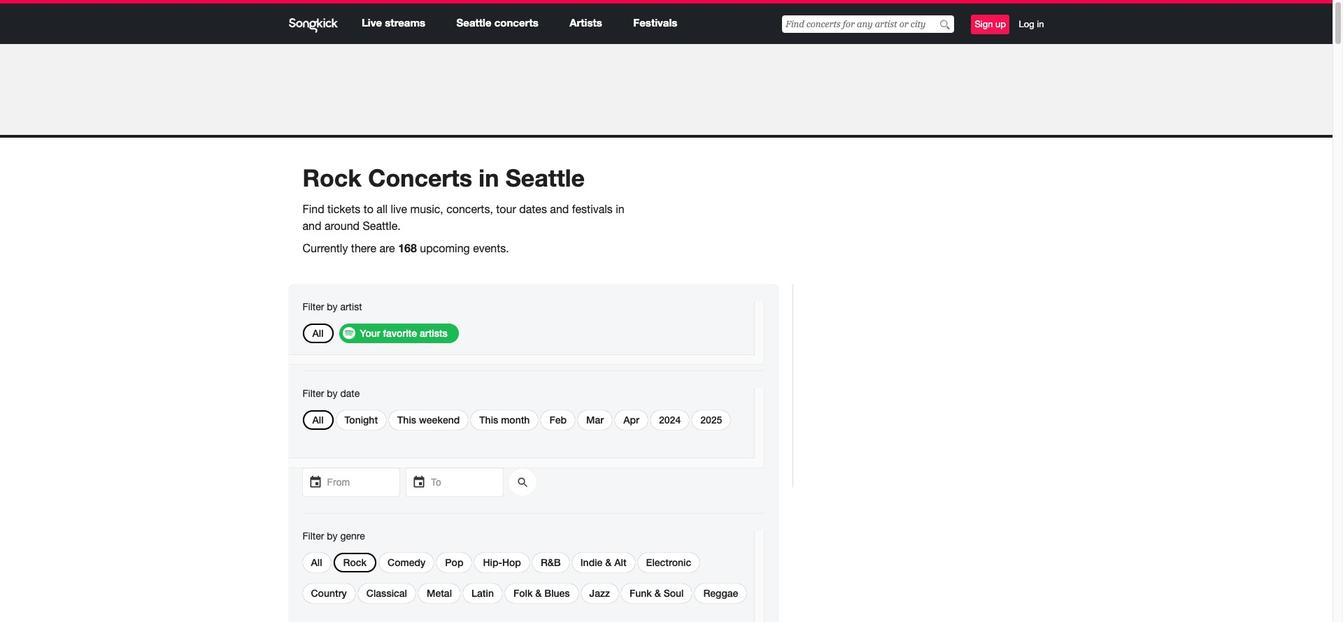 Task type: describe. For each thing, give the bounding box(es) containing it.
by for tonight
[[327, 388, 338, 400]]

2024
[[659, 414, 681, 426]]

seattle concerts link
[[457, 16, 539, 29]]

filter by artist
[[303, 302, 362, 313]]

music,
[[410, 203, 443, 216]]

comedy link
[[388, 557, 426, 569]]

live streams
[[362, 16, 426, 29]]

folk & blues link
[[514, 588, 570, 600]]

concerts
[[495, 16, 539, 29]]

0 vertical spatial in
[[1037, 19, 1044, 29]]

artists
[[570, 16, 602, 29]]

are
[[380, 242, 395, 255]]

concerts,
[[447, 203, 493, 216]]

comedy
[[388, 557, 426, 569]]

classical link
[[367, 588, 407, 600]]

tour
[[496, 203, 516, 216]]

favorite
[[383, 327, 417, 339]]

0 vertical spatial and
[[550, 203, 569, 216]]

latin
[[472, 588, 494, 600]]

folk
[[514, 588, 533, 600]]

around
[[325, 220, 360, 232]]

blues
[[545, 588, 570, 600]]

reggae
[[704, 588, 738, 600]]

funk
[[630, 588, 652, 600]]

2025 link
[[701, 414, 722, 426]]

upcoming
[[420, 242, 470, 255]]

tickets
[[328, 203, 361, 216]]

filter by date
[[303, 388, 360, 400]]

hip-
[[483, 557, 502, 569]]

mar link
[[586, 414, 604, 426]]

indie & alt link
[[581, 557, 627, 569]]

1 by from the top
[[327, 302, 338, 313]]

seattle.
[[363, 220, 401, 232]]

streams
[[385, 16, 426, 29]]

filter by genre
[[303, 531, 365, 542]]

indie
[[581, 557, 603, 569]]

jazz
[[590, 588, 610, 600]]

your
[[360, 327, 380, 339]]

all
[[377, 203, 388, 216]]

festivals
[[634, 16, 678, 29]]

168
[[398, 241, 417, 255]]

this for this weekend
[[398, 414, 416, 426]]

hop
[[502, 557, 521, 569]]

soul
[[664, 588, 684, 600]]

Find concerts for any artist or city search field
[[782, 16, 954, 33]]

rock for rock concerts in seattle
[[303, 164, 362, 192]]

weekend
[[419, 414, 460, 426]]

find tickets to all live music, concerts, tour dates and festivals in and around seattle.
[[303, 203, 625, 232]]

filter for rock
[[303, 531, 324, 542]]

to
[[364, 203, 374, 216]]

in inside find tickets to all live music, concerts, tour dates and festivals in and around seattle.
[[616, 203, 625, 216]]

pop
[[445, 557, 464, 569]]

this for this month
[[480, 414, 498, 426]]

mar
[[586, 414, 604, 426]]

artists link
[[570, 16, 602, 29]]

log
[[1019, 19, 1035, 29]]

month
[[501, 414, 530, 426]]

funk & soul
[[630, 588, 684, 600]]

0 vertical spatial seattle
[[457, 16, 492, 29]]

0 vertical spatial all link
[[312, 327, 324, 339]]

up
[[996, 19, 1006, 29]]

festivals
[[572, 203, 613, 216]]

live streams link
[[362, 16, 426, 29]]

rock concerts in seattle
[[303, 164, 585, 192]]

this weekend link
[[398, 414, 460, 426]]

dates
[[519, 203, 547, 216]]

apr link
[[624, 414, 640, 426]]

feb
[[550, 414, 567, 426]]

concerts
[[368, 164, 472, 192]]

1 vertical spatial and
[[303, 220, 322, 232]]

find
[[303, 203, 324, 216]]

electronic link
[[646, 557, 691, 569]]

artists
[[420, 327, 448, 339]]

1 filter from the top
[[303, 302, 324, 313]]

genre
[[340, 531, 365, 542]]

this weekend
[[398, 414, 460, 426]]



Task type: locate. For each thing, give the bounding box(es) containing it.
0 horizontal spatial in
[[479, 164, 499, 192]]

2 vertical spatial filter
[[303, 531, 324, 542]]

this left weekend
[[398, 414, 416, 426]]

all link down the filter by artist
[[312, 327, 324, 339]]

& right "folk"
[[536, 588, 542, 600]]

all for rock
[[311, 557, 322, 569]]

metal link
[[427, 588, 452, 600]]

classical
[[367, 588, 407, 600]]

all link for tonight
[[312, 414, 324, 426]]

2 by from the top
[[327, 388, 338, 400]]

1 horizontal spatial &
[[605, 557, 612, 569]]

all link down filter by genre
[[311, 557, 322, 569]]

currently there are 168 upcoming events.
[[303, 241, 509, 255]]

there
[[351, 242, 376, 255]]

all link down filter by date
[[312, 414, 324, 426]]

and
[[550, 203, 569, 216], [303, 220, 322, 232]]

festivals link
[[634, 16, 678, 29]]

3 filter from the top
[[303, 531, 324, 542]]

1 vertical spatial rock
[[343, 557, 367, 569]]

1 horizontal spatial and
[[550, 203, 569, 216]]

country
[[311, 588, 347, 600]]

0 horizontal spatial &
[[536, 588, 542, 600]]

& for alt
[[605, 557, 612, 569]]

indie & alt
[[581, 557, 627, 569]]

feb link
[[550, 414, 567, 426]]

by for rock
[[327, 531, 338, 542]]

jazz link
[[590, 588, 610, 600]]

0 horizontal spatial this
[[398, 414, 416, 426]]

1 horizontal spatial seattle
[[506, 164, 585, 192]]

your favorite artists button
[[339, 324, 459, 344]]

this month
[[480, 414, 530, 426]]

this
[[398, 414, 416, 426], [480, 414, 498, 426]]

log in
[[1019, 19, 1044, 29]]

0 vertical spatial filter
[[303, 302, 324, 313]]

hip-hop
[[483, 557, 521, 569]]

rock up tickets
[[303, 164, 362, 192]]

log in link
[[1019, 18, 1044, 31]]

filter
[[303, 302, 324, 313], [303, 388, 324, 400], [303, 531, 324, 542]]

reggae link
[[704, 588, 738, 600]]

seattle concerts
[[457, 16, 539, 29]]

seattle
[[457, 16, 492, 29], [506, 164, 585, 192]]

in
[[1037, 19, 1044, 29], [479, 164, 499, 192], [616, 203, 625, 216]]

0 vertical spatial by
[[327, 302, 338, 313]]

metal
[[427, 588, 452, 600]]

filter for tonight
[[303, 388, 324, 400]]

in up tour
[[479, 164, 499, 192]]

in right the log
[[1037, 19, 1044, 29]]

2 vertical spatial by
[[327, 531, 338, 542]]

& for soul
[[655, 588, 661, 600]]

live
[[362, 16, 382, 29]]

1 horizontal spatial this
[[480, 414, 498, 426]]

all for tonight
[[312, 414, 324, 426]]

apr
[[624, 414, 640, 426]]

your favorite artists
[[360, 327, 448, 339]]

rock for rock link
[[343, 557, 367, 569]]

pop link
[[445, 557, 464, 569]]

& left 'alt'
[[605, 557, 612, 569]]

1 vertical spatial all link
[[312, 414, 324, 426]]

folk & blues
[[514, 588, 570, 600]]

filter left artist
[[303, 302, 324, 313]]

all link
[[312, 327, 324, 339], [312, 414, 324, 426], [311, 557, 322, 569]]

2025
[[701, 414, 722, 426]]

sign
[[975, 19, 993, 29]]

r&b link
[[541, 557, 561, 569]]

and right dates
[[550, 203, 569, 216]]

seattle up dates
[[506, 164, 585, 192]]

search image
[[940, 19, 950, 30]]

0 horizontal spatial seattle
[[457, 16, 492, 29]]

latin link
[[472, 588, 494, 600]]

0 vertical spatial all
[[312, 327, 324, 339]]

2024 link
[[659, 414, 681, 426]]

in right festivals
[[616, 203, 625, 216]]

events.
[[473, 242, 509, 255]]

filter left genre
[[303, 531, 324, 542]]

and down the find
[[303, 220, 322, 232]]

live
[[391, 203, 407, 216]]

hip-hop link
[[483, 557, 521, 569]]

& left soul
[[655, 588, 661, 600]]

rock down genre
[[343, 557, 367, 569]]

rock link
[[343, 557, 367, 569]]

all down the filter by artist
[[312, 327, 324, 339]]

1 vertical spatial seattle
[[506, 164, 585, 192]]

1 this from the left
[[398, 414, 416, 426]]

r&b
[[541, 557, 561, 569]]

2 filter from the top
[[303, 388, 324, 400]]

1 horizontal spatial in
[[616, 203, 625, 216]]

2 vertical spatial all
[[311, 557, 322, 569]]

0 horizontal spatial and
[[303, 220, 322, 232]]

2 horizontal spatial &
[[655, 588, 661, 600]]

currently
[[303, 242, 348, 255]]

1 vertical spatial all
[[312, 414, 324, 426]]

artist
[[340, 302, 362, 313]]

rock
[[303, 164, 362, 192], [343, 557, 367, 569]]

by left date
[[327, 388, 338, 400]]

0 vertical spatial rock
[[303, 164, 362, 192]]

2 this from the left
[[480, 414, 498, 426]]

3 by from the top
[[327, 531, 338, 542]]

alt
[[615, 557, 627, 569]]

sign up
[[975, 19, 1006, 29]]

by
[[327, 302, 338, 313], [327, 388, 338, 400], [327, 531, 338, 542]]

tonight link
[[345, 414, 378, 426]]

2 horizontal spatial in
[[1037, 19, 1044, 29]]

2 vertical spatial in
[[616, 203, 625, 216]]

2 vertical spatial all link
[[311, 557, 322, 569]]

tonight
[[345, 414, 378, 426]]

... image
[[306, 476, 321, 488]]

1 vertical spatial in
[[479, 164, 499, 192]]

1 vertical spatial filter
[[303, 388, 324, 400]]

From text field
[[303, 469, 399, 497]]

this month link
[[480, 414, 530, 426]]

None submit
[[509, 469, 537, 497]]

date
[[340, 388, 360, 400]]

electronic
[[646, 557, 691, 569]]

all
[[312, 327, 324, 339], [312, 414, 324, 426], [311, 557, 322, 569]]

funk & soul link
[[630, 588, 684, 600]]

... image
[[410, 476, 425, 488]]

all down filter by date
[[312, 414, 324, 426]]

by left artist
[[327, 302, 338, 313]]

seattle left concerts
[[457, 16, 492, 29]]

1 vertical spatial by
[[327, 388, 338, 400]]

& for blues
[[536, 588, 542, 600]]

To text field
[[407, 469, 503, 497]]

all link for rock
[[311, 557, 322, 569]]

all down filter by genre
[[311, 557, 322, 569]]

country link
[[311, 588, 347, 600]]

this left month
[[480, 414, 498, 426]]

filter left date
[[303, 388, 324, 400]]

by left genre
[[327, 531, 338, 542]]

sign up link
[[972, 15, 1010, 34]]



Task type: vqa. For each thing, say whether or not it's contained in the screenshot.
LIST
no



